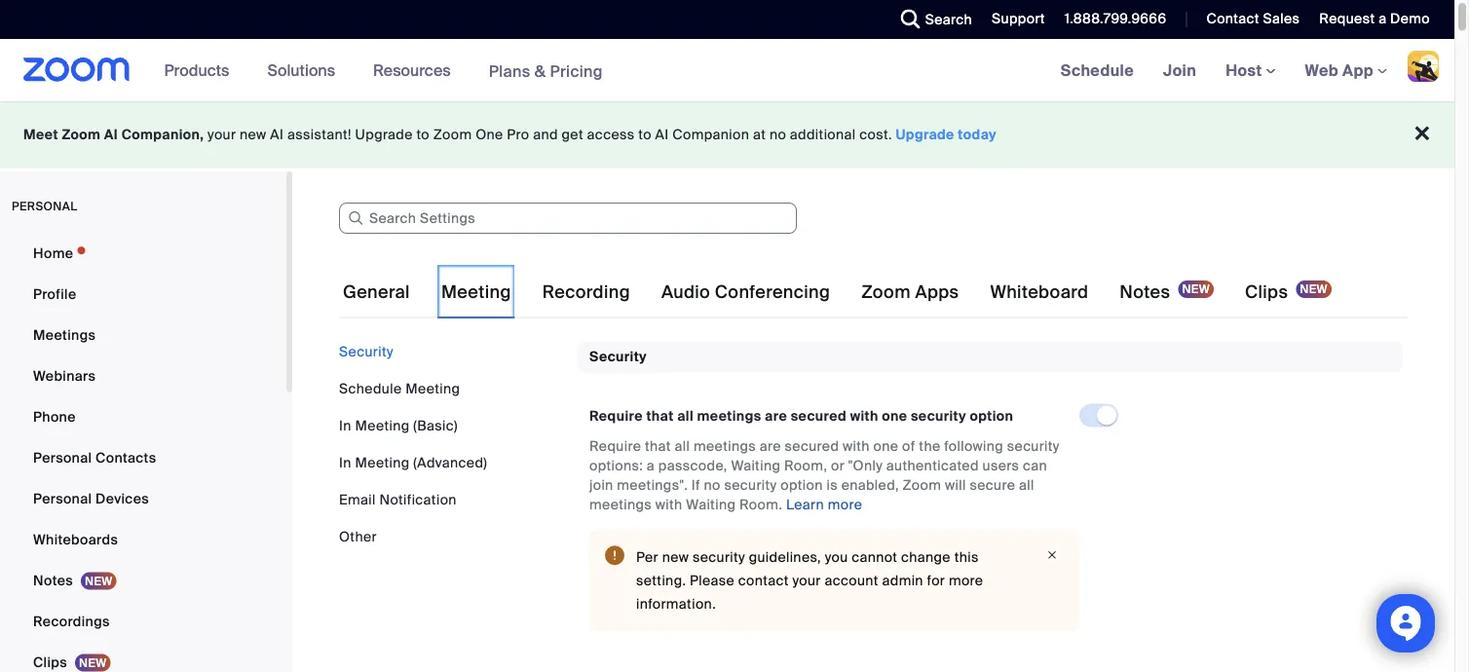 Task type: locate. For each thing, give the bounding box(es) containing it.
1 vertical spatial clips
[[33, 653, 67, 671]]

demo
[[1391, 10, 1431, 28]]

1.888.799.9666 button
[[1050, 0, 1172, 39], [1065, 10, 1167, 28]]

are for of
[[760, 437, 781, 456]]

1 vertical spatial schedule
[[339, 380, 402, 398]]

1 horizontal spatial option
[[970, 407, 1014, 425]]

is
[[827, 476, 838, 494]]

personal menu menu
[[0, 234, 287, 672]]

0 horizontal spatial option
[[781, 476, 823, 494]]

general
[[343, 281, 410, 304]]

1 personal from the top
[[33, 449, 92, 467]]

notes
[[1120, 281, 1171, 304], [33, 572, 73, 590]]

one
[[882, 407, 908, 425], [874, 437, 899, 456]]

a left demo
[[1379, 10, 1387, 28]]

security
[[911, 407, 967, 425], [1007, 437, 1060, 456], [725, 476, 777, 494], [693, 549, 745, 567]]

whiteboard
[[991, 281, 1089, 304]]

contact sales
[[1207, 10, 1300, 28]]

2 horizontal spatial ai
[[655, 126, 669, 144]]

2 to from the left
[[639, 126, 652, 144]]

1 vertical spatial meetings
[[694, 437, 756, 456]]

room.
[[740, 496, 783, 514]]

1 horizontal spatial clips
[[1245, 281, 1289, 304]]

secured
[[791, 407, 847, 425], [785, 437, 839, 456]]

join link
[[1149, 39, 1212, 101]]

0 vertical spatial in
[[339, 417, 352, 435]]

security up can
[[1007, 437, 1060, 456]]

1 horizontal spatial a
[[1379, 10, 1387, 28]]

no right if
[[704, 476, 721, 494]]

to right access
[[639, 126, 652, 144]]

following
[[945, 437, 1004, 456]]

1 vertical spatial all
[[675, 437, 690, 456]]

one left of
[[874, 437, 899, 456]]

2 require from the top
[[590, 437, 641, 456]]

1 vertical spatial notes
[[33, 572, 73, 590]]

0 vertical spatial clips
[[1245, 281, 1289, 304]]

0 horizontal spatial a
[[647, 457, 655, 475]]

0 horizontal spatial ai
[[104, 126, 118, 144]]

host button
[[1226, 60, 1276, 80]]

resources
[[373, 60, 451, 80]]

personal contacts link
[[0, 439, 287, 478]]

0 vertical spatial your
[[208, 126, 236, 144]]

0 vertical spatial notes
[[1120, 281, 1171, 304]]

security up 'the'
[[911, 407, 967, 425]]

cannot
[[852, 549, 898, 567]]

upgrade down product information "navigation"
[[355, 126, 413, 144]]

zoom down authenticated
[[903, 476, 942, 494]]

one up of
[[882, 407, 908, 425]]

1 upgrade from the left
[[355, 126, 413, 144]]

guidelines,
[[749, 549, 821, 567]]

1 horizontal spatial to
[[639, 126, 652, 144]]

one inside require that all meetings are secured with one of the following security options: a passcode, waiting room, or "only authenticated users can join meetings". if no security option is enabled, zoom will secure all meetings with waiting room.
[[874, 437, 899, 456]]

1 vertical spatial are
[[760, 437, 781, 456]]

security inside per new security guidelines, you cannot change this setting. please contact your account admin for more information.
[[693, 549, 745, 567]]

more inside per new security guidelines, you cannot change this setting. please contact your account admin for more information.
[[949, 572, 984, 590]]

1 horizontal spatial new
[[662, 549, 689, 567]]

are up room,
[[765, 407, 787, 425]]

2 vertical spatial with
[[656, 496, 683, 514]]

your right companion,
[[208, 126, 236, 144]]

(basic)
[[414, 417, 458, 435]]

to down resources dropdown button
[[417, 126, 430, 144]]

all for require that all meetings are secured with one security option
[[678, 407, 694, 425]]

warning image
[[605, 546, 625, 566]]

your inside meet zoom ai companion, footer
[[208, 126, 236, 144]]

personal down phone at the left bottom of page
[[33, 449, 92, 467]]

1 to from the left
[[417, 126, 430, 144]]

profile picture image
[[1408, 51, 1439, 82]]

waiting down if
[[686, 496, 736, 514]]

0 vertical spatial secured
[[791, 407, 847, 425]]

are
[[765, 407, 787, 425], [760, 437, 781, 456]]

0 vertical spatial that
[[647, 407, 674, 425]]

1 vertical spatial waiting
[[686, 496, 736, 514]]

schedule for schedule
[[1061, 60, 1134, 80]]

0 vertical spatial are
[[765, 407, 787, 425]]

1 horizontal spatial more
[[949, 572, 984, 590]]

sales
[[1263, 10, 1300, 28]]

change
[[902, 549, 951, 567]]

are inside require that all meetings are secured with one of the following security options: a passcode, waiting room, or "only authenticated users can join meetings". if no security option is enabled, zoom will secure all meetings with waiting room.
[[760, 437, 781, 456]]

per new security guidelines, you cannot change this setting. please contact your account admin for more information. alert
[[590, 531, 1080, 632]]

new
[[240, 126, 267, 144], [662, 549, 689, 567]]

users
[[983, 457, 1020, 475]]

audio conferencing
[[662, 281, 831, 304]]

tabs of my account settings page tab list
[[339, 265, 1336, 320]]

new inside per new security guidelines, you cannot change this setting. please contact your account admin for more information.
[[662, 549, 689, 567]]

are down require that all meetings are secured with one security option
[[760, 437, 781, 456]]

2 vertical spatial all
[[1019, 476, 1035, 494]]

0 vertical spatial all
[[678, 407, 694, 425]]

a
[[1379, 10, 1387, 28], [647, 457, 655, 475]]

0 horizontal spatial your
[[208, 126, 236, 144]]

security element
[[578, 342, 1403, 672]]

new up setting.
[[662, 549, 689, 567]]

security
[[339, 343, 394, 361], [590, 348, 647, 366]]

1 horizontal spatial ai
[[270, 126, 284, 144]]

ai left companion,
[[104, 126, 118, 144]]

banner
[[0, 39, 1455, 103]]

0 horizontal spatial notes
[[33, 572, 73, 590]]

0 vertical spatial option
[[970, 407, 1014, 425]]

waiting up room.
[[731, 457, 781, 475]]

cost.
[[860, 126, 892, 144]]

0 horizontal spatial clips
[[33, 653, 67, 671]]

support link
[[978, 0, 1050, 39], [992, 10, 1045, 28]]

web
[[1305, 60, 1339, 80]]

email notification link
[[339, 491, 457, 509]]

with for security
[[850, 407, 879, 425]]

1 vertical spatial one
[[874, 437, 899, 456]]

personal devices
[[33, 490, 149, 508]]

1 vertical spatial a
[[647, 457, 655, 475]]

1 horizontal spatial notes
[[1120, 281, 1171, 304]]

2 in from the top
[[339, 454, 352, 472]]

more down the this
[[949, 572, 984, 590]]

your down guidelines,
[[793, 572, 821, 590]]

1 vertical spatial new
[[662, 549, 689, 567]]

upgrade right 'cost.'
[[896, 126, 955, 144]]

1 horizontal spatial security
[[590, 348, 647, 366]]

in meeting (basic) link
[[339, 417, 458, 435]]

schedule down 1.888.799.9666 on the right top
[[1061, 60, 1134, 80]]

0 horizontal spatial more
[[828, 496, 863, 514]]

schedule meeting link
[[339, 380, 460, 398]]

0 horizontal spatial new
[[240, 126, 267, 144]]

0 vertical spatial one
[[882, 407, 908, 425]]

1 vertical spatial option
[[781, 476, 823, 494]]

schedule link
[[1046, 39, 1149, 101]]

that up passcode,
[[647, 407, 674, 425]]

0 horizontal spatial to
[[417, 126, 430, 144]]

clips
[[1245, 281, 1289, 304], [33, 653, 67, 671]]

3 ai from the left
[[655, 126, 669, 144]]

1 vertical spatial require
[[590, 437, 641, 456]]

search
[[926, 10, 973, 28]]

1 vertical spatial secured
[[785, 437, 839, 456]]

0 vertical spatial meetings
[[697, 407, 762, 425]]

0 horizontal spatial upgrade
[[355, 126, 413, 144]]

ai left assistant!
[[270, 126, 284, 144]]

0 vertical spatial schedule
[[1061, 60, 1134, 80]]

schedule down security link
[[339, 380, 402, 398]]

2 personal from the top
[[33, 490, 92, 508]]

1 vertical spatial more
[[949, 572, 984, 590]]

secured inside require that all meetings are secured with one of the following security options: a passcode, waiting room, or "only authenticated users can join meetings". if no security option is enabled, zoom will secure all meetings with waiting room.
[[785, 437, 839, 456]]

option
[[970, 407, 1014, 425], [781, 476, 823, 494]]

solutions button
[[267, 39, 344, 101]]

pricing
[[550, 61, 603, 81]]

zoom left one
[[433, 126, 472, 144]]

learn more link
[[786, 496, 863, 514]]

1 vertical spatial that
[[645, 437, 671, 456]]

0 vertical spatial no
[[770, 126, 787, 144]]

in down schedule meeting link
[[339, 417, 352, 435]]

0 horizontal spatial schedule
[[339, 380, 402, 398]]

account
[[825, 572, 879, 590]]

1 horizontal spatial upgrade
[[896, 126, 955, 144]]

security inside menu bar
[[339, 343, 394, 361]]

a up meetings".
[[647, 457, 655, 475]]

1 in from the top
[[339, 417, 352, 435]]

whiteboards
[[33, 531, 118, 549]]

at
[[753, 126, 766, 144]]

schedule inside menu bar
[[339, 380, 402, 398]]

security down 'recording'
[[590, 348, 647, 366]]

enabled,
[[842, 476, 899, 494]]

zoom logo image
[[23, 57, 130, 82]]

0 vertical spatial require
[[590, 407, 643, 425]]

1 horizontal spatial your
[[793, 572, 821, 590]]

require that all meetings are secured with one of the following security options: a passcode, waiting room, or "only authenticated users can join meetings". if no security option is enabled, zoom will secure all meetings with waiting room.
[[590, 437, 1060, 514]]

notification
[[379, 491, 457, 509]]

require inside require that all meetings are secured with one of the following security options: a passcode, waiting room, or "only authenticated users can join meetings". if no security option is enabled, zoom will secure all meetings with waiting room.
[[590, 437, 641, 456]]

your
[[208, 126, 236, 144], [793, 572, 821, 590]]

that inside require that all meetings are secured with one of the following security options: a passcode, waiting room, or "only authenticated users can join meetings". if no security option is enabled, zoom will secure all meetings with waiting room.
[[645, 437, 671, 456]]

1 vertical spatial in
[[339, 454, 352, 472]]

this
[[955, 549, 979, 567]]

1 vertical spatial no
[[704, 476, 721, 494]]

1 require from the top
[[590, 407, 643, 425]]

close image
[[1041, 546, 1064, 564]]

personal for personal contacts
[[33, 449, 92, 467]]

personal for personal devices
[[33, 490, 92, 508]]

no inside require that all meetings are secured with one of the following security options: a passcode, waiting room, or "only authenticated users can join meetings". if no security option is enabled, zoom will secure all meetings with waiting room.
[[704, 476, 721, 494]]

schedule inside meetings navigation
[[1061, 60, 1134, 80]]

webinars link
[[0, 357, 287, 396]]

security up schedule meeting link
[[339, 343, 394, 361]]

zoom right meet
[[62, 126, 101, 144]]

learn more
[[786, 496, 863, 514]]

option up 'following'
[[970, 407, 1014, 425]]

assistant!
[[287, 126, 352, 144]]

no
[[770, 126, 787, 144], [704, 476, 721, 494]]

security up 'please'
[[693, 549, 745, 567]]

clips inside tabs of my account settings page tab list
[[1245, 281, 1289, 304]]

per
[[636, 549, 659, 567]]

secured for security
[[791, 407, 847, 425]]

phone
[[33, 408, 76, 426]]

in meeting (basic)
[[339, 417, 458, 435]]

new left assistant!
[[240, 126, 267, 144]]

1 horizontal spatial schedule
[[1061, 60, 1134, 80]]

0 vertical spatial new
[[240, 126, 267, 144]]

0 horizontal spatial no
[[704, 476, 721, 494]]

personal up "whiteboards"
[[33, 490, 92, 508]]

more
[[828, 496, 863, 514], [949, 572, 984, 590]]

ai left companion
[[655, 126, 669, 144]]

no right the at
[[770, 126, 787, 144]]

zoom apps
[[862, 281, 959, 304]]

will
[[945, 476, 966, 494]]

plans & pricing
[[489, 61, 603, 81]]

0 vertical spatial personal
[[33, 449, 92, 467]]

menu bar
[[339, 342, 563, 547]]

0 horizontal spatial security
[[339, 343, 394, 361]]

learn
[[786, 496, 824, 514]]

in for in meeting (basic)
[[339, 417, 352, 435]]

setting.
[[636, 572, 686, 590]]

host
[[1226, 60, 1266, 80]]

menu bar containing security
[[339, 342, 563, 547]]

new inside meet zoom ai companion, footer
[[240, 126, 267, 144]]

zoom left 'apps'
[[862, 281, 911, 304]]

1 horizontal spatial no
[[770, 126, 787, 144]]

1 vertical spatial your
[[793, 572, 821, 590]]

all
[[678, 407, 694, 425], [675, 437, 690, 456], [1019, 476, 1035, 494]]

0 vertical spatial with
[[850, 407, 879, 425]]

and
[[533, 126, 558, 144]]

of
[[902, 437, 916, 456]]

devices
[[96, 490, 149, 508]]

more down is
[[828, 496, 863, 514]]

plans & pricing link
[[489, 61, 603, 81], [489, 61, 603, 81]]

that up meetings".
[[645, 437, 671, 456]]

1 vertical spatial with
[[843, 437, 870, 456]]

in up email
[[339, 454, 352, 472]]

option up learn
[[781, 476, 823, 494]]

1 vertical spatial personal
[[33, 490, 92, 508]]

meetings for require that all meetings are secured with one security option
[[697, 407, 762, 425]]

meeting for in meeting (basic)
[[355, 417, 410, 435]]



Task type: describe. For each thing, give the bounding box(es) containing it.
web app
[[1305, 60, 1374, 80]]

one for security
[[882, 407, 908, 425]]

(advanced)
[[414, 454, 487, 472]]

clips link
[[0, 643, 287, 672]]

resources button
[[373, 39, 460, 101]]

meeting inside tabs of my account settings page tab list
[[441, 281, 511, 304]]

companion,
[[121, 126, 204, 144]]

secure
[[970, 476, 1016, 494]]

product information navigation
[[150, 39, 618, 103]]

meetings".
[[617, 476, 688, 494]]

meet zoom ai companion, footer
[[0, 101, 1455, 169]]

profile link
[[0, 275, 287, 314]]

search button
[[887, 0, 978, 39]]

a inside require that all meetings are secured with one of the following security options: a passcode, waiting room, or "only authenticated users can join meetings". if no security option is enabled, zoom will secure all meetings with waiting room.
[[647, 457, 655, 475]]

are for security
[[765, 407, 787, 425]]

web app button
[[1305, 60, 1388, 80]]

request
[[1320, 10, 1375, 28]]

companion
[[673, 126, 750, 144]]

notes inside "notes" link
[[33, 572, 73, 590]]

meetings
[[33, 326, 96, 344]]

for
[[927, 572, 946, 590]]

audio
[[662, 281, 711, 304]]

join
[[590, 476, 614, 494]]

meetings link
[[0, 316, 287, 355]]

1.888.799.9666
[[1065, 10, 1167, 28]]

upgrade today link
[[896, 126, 997, 144]]

notes inside tabs of my account settings page tab list
[[1120, 281, 1171, 304]]

meet
[[23, 126, 58, 144]]

personal devices link
[[0, 479, 287, 518]]

meeting for in meeting (advanced)
[[355, 454, 410, 472]]

1.888.799.9666 button up schedule link
[[1065, 10, 1167, 28]]

1 ai from the left
[[104, 126, 118, 144]]

security up room.
[[725, 476, 777, 494]]

2 vertical spatial meetings
[[590, 496, 652, 514]]

contact
[[1207, 10, 1260, 28]]

admin
[[882, 572, 924, 590]]

that for require that all meetings are secured with one security option
[[647, 407, 674, 425]]

all for require that all meetings are secured with one of the following security options: a passcode, waiting room, or "only authenticated users can join meetings". if no security option is enabled, zoom will secure all meetings with waiting room.
[[675, 437, 690, 456]]

email notification
[[339, 491, 457, 509]]

phone link
[[0, 398, 287, 437]]

require for require that all meetings are secured with one of the following security options: a passcode, waiting room, or "only authenticated users can join meetings". if no security option is enabled, zoom will secure all meetings with waiting room.
[[590, 437, 641, 456]]

conferencing
[[715, 281, 831, 304]]

&
[[535, 61, 546, 81]]

access
[[587, 126, 635, 144]]

other link
[[339, 528, 377, 546]]

other
[[339, 528, 377, 546]]

your inside per new security guidelines, you cannot change this setting. please contact your account admin for more information.
[[793, 572, 821, 590]]

or
[[831, 457, 845, 475]]

clips inside personal menu menu
[[33, 653, 67, 671]]

room,
[[784, 457, 828, 475]]

notes link
[[0, 561, 287, 600]]

require that all meetings are secured with one security option
[[590, 407, 1014, 425]]

home link
[[0, 234, 287, 273]]

in for in meeting (advanced)
[[339, 454, 352, 472]]

information.
[[636, 595, 716, 613]]

plans
[[489, 61, 531, 81]]

meetings navigation
[[1046, 39, 1455, 103]]

profile
[[33, 285, 76, 303]]

products button
[[164, 39, 238, 101]]

meeting for schedule meeting
[[406, 380, 460, 398]]

personal contacts
[[33, 449, 156, 467]]

meet zoom ai companion, your new ai assistant! upgrade to zoom one pro and get access to ai companion at no additional cost. upgrade today
[[23, 126, 997, 144]]

passcode,
[[659, 457, 728, 475]]

meetings for require that all meetings are secured with one of the following security options: a passcode, waiting room, or "only authenticated users can join meetings". if no security option is enabled, zoom will secure all meetings with waiting room.
[[694, 437, 756, 456]]

2 upgrade from the left
[[896, 126, 955, 144]]

pro
[[507, 126, 530, 144]]

you
[[825, 549, 848, 567]]

options:
[[590, 457, 643, 475]]

recording
[[543, 281, 630, 304]]

0 vertical spatial more
[[828, 496, 863, 514]]

require for require that all meetings are secured with one security option
[[590, 407, 643, 425]]

apps
[[916, 281, 959, 304]]

schedule for schedule meeting
[[339, 380, 402, 398]]

"only
[[849, 457, 883, 475]]

2 ai from the left
[[270, 126, 284, 144]]

in meeting (advanced) link
[[339, 454, 487, 472]]

one
[[476, 126, 503, 144]]

contact
[[739, 572, 789, 590]]

zoom inside tabs of my account settings page tab list
[[862, 281, 911, 304]]

0 vertical spatial a
[[1379, 10, 1387, 28]]

solutions
[[267, 60, 335, 80]]

authenticated
[[887, 457, 979, 475]]

with for of
[[843, 437, 870, 456]]

app
[[1343, 60, 1374, 80]]

option inside require that all meetings are secured with one of the following security options: a passcode, waiting room, or "only authenticated users can join meetings". if no security option is enabled, zoom will secure all meetings with waiting room.
[[781, 476, 823, 494]]

zoom inside require that all meetings are secured with one of the following security options: a passcode, waiting room, or "only authenticated users can join meetings". if no security option is enabled, zoom will secure all meetings with waiting room.
[[903, 476, 942, 494]]

the
[[919, 437, 941, 456]]

secured for of
[[785, 437, 839, 456]]

request a demo
[[1320, 10, 1431, 28]]

that for require that all meetings are secured with one of the following security options: a passcode, waiting room, or "only authenticated users can join meetings". if no security option is enabled, zoom will secure all meetings with waiting room.
[[645, 437, 671, 456]]

1.888.799.9666 button up join
[[1050, 0, 1172, 39]]

if
[[692, 476, 701, 494]]

please
[[690, 572, 735, 590]]

Search Settings text field
[[339, 203, 797, 234]]

no inside meet zoom ai companion, footer
[[770, 126, 787, 144]]

one for of
[[874, 437, 899, 456]]

home
[[33, 244, 73, 262]]

schedule meeting
[[339, 380, 460, 398]]

support
[[992, 10, 1045, 28]]

get
[[562, 126, 584, 144]]

recordings link
[[0, 602, 287, 641]]

banner containing products
[[0, 39, 1455, 103]]

email
[[339, 491, 376, 509]]

0 vertical spatial waiting
[[731, 457, 781, 475]]

security link
[[339, 343, 394, 361]]



Task type: vqa. For each thing, say whether or not it's contained in the screenshot.
rightmost Security
yes



